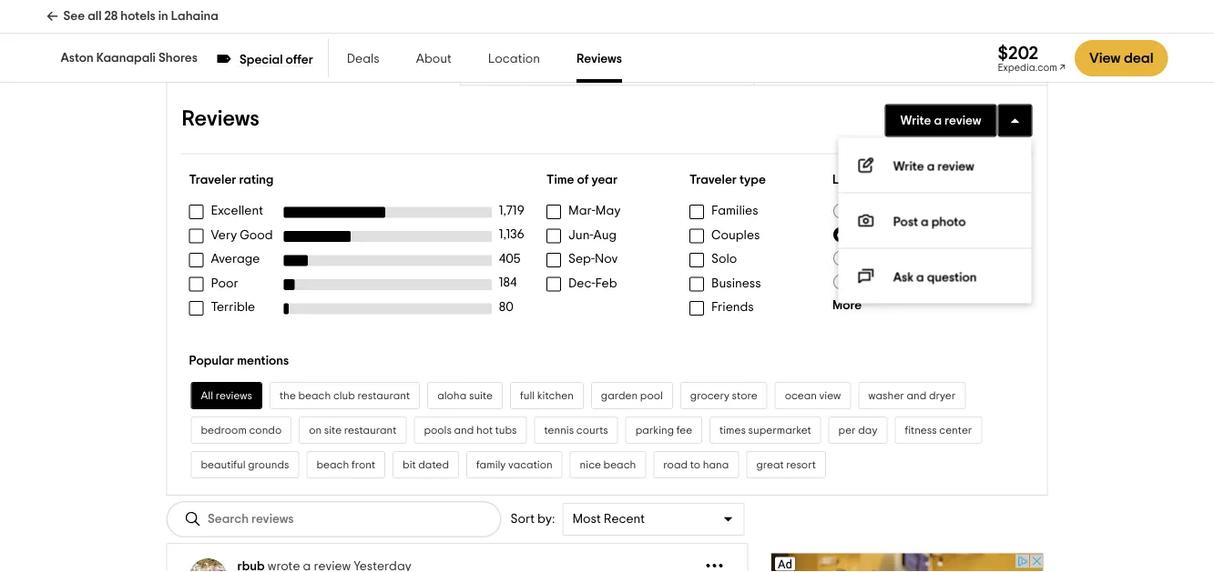 Task type: locate. For each thing, give the bounding box(es) containing it.
deals
[[347, 53, 380, 66]]

aloha suite button
[[427, 383, 503, 410]]

to
[[690, 460, 701, 471]]

advertisement region
[[771, 553, 1044, 573]]

and inside button
[[907, 391, 927, 402]]

see all 28 hotels in lahaina
[[63, 10, 219, 23]]

write
[[900, 114, 931, 127], [893, 161, 924, 173]]

road to hana
[[663, 460, 729, 471]]

reviews down 3523
[[291, 56, 336, 69]]

and left dryer
[[907, 391, 927, 402]]

traveler for traveler type
[[690, 173, 737, 186]]

traveler up families
[[690, 173, 737, 186]]

grounds
[[248, 460, 289, 471]]

all left reviews on the bottom left of page
[[201, 391, 213, 402]]

resort
[[786, 460, 816, 471]]

1 horizontal spatial traveler
[[690, 173, 737, 186]]

solo
[[711, 253, 737, 266]]

1 vertical spatial restaurant
[[344, 425, 397, 436]]

fitness
[[905, 425, 937, 436]]

type
[[740, 173, 766, 186]]

see
[[63, 10, 85, 23]]

aug
[[593, 229, 617, 242]]

sort
[[511, 514, 535, 527]]

159
[[595, 38, 619, 54]]

0 vertical spatial review
[[945, 114, 982, 127]]

restaurant inside button
[[344, 425, 397, 436]]

all up english
[[854, 204, 869, 217]]

most recent
[[572, 514, 645, 527]]

beach right the
[[298, 391, 331, 402]]

) right post
[[933, 228, 936, 241]]

1 vertical spatial all
[[201, 391, 213, 402]]

1 horizontal spatial (
[[917, 275, 920, 288]]

ask a question
[[893, 272, 977, 285]]

post a photo link
[[839, 193, 1032, 249]]

write a review
[[900, 114, 982, 127], [893, 161, 974, 173]]

aloha
[[437, 391, 467, 402]]

supermarket
[[748, 425, 811, 436]]

more
[[833, 299, 862, 312]]

0 vertical spatial and
[[907, 391, 927, 402]]

beach front
[[317, 460, 375, 471]]

tennis
[[544, 425, 574, 436]]

and inside 'button'
[[454, 425, 474, 436]]

popular mentions
[[189, 355, 289, 368]]

restaurant up front
[[344, 425, 397, 436]]

beautiful
[[201, 460, 246, 471]]

0 vertical spatial restaurant
[[358, 391, 410, 402]]

kaanapali
[[96, 52, 156, 65]]

80
[[499, 301, 514, 314]]

2 traveler from the left
[[690, 173, 737, 186]]

day
[[858, 425, 878, 436]]

beach right nice
[[604, 460, 636, 471]]

jun-aug
[[568, 229, 617, 242]]

all inside button
[[201, 391, 213, 402]]

photo
[[932, 216, 966, 229]]

may
[[596, 205, 621, 218]]

fee
[[676, 425, 692, 436]]

very
[[211, 229, 237, 242]]

0 horizontal spatial (
[[899, 228, 903, 241]]

business
[[711, 277, 761, 290]]

beach
[[298, 391, 331, 402], [317, 460, 349, 471], [604, 460, 636, 471]]

pools and hot tubs button
[[414, 417, 527, 445]]

1 vertical spatial (
[[899, 228, 903, 241]]

) right ask on the right
[[935, 275, 938, 288]]

grocery
[[690, 391, 730, 402]]

1 horizontal spatial all
[[854, 204, 869, 217]]

restaurant inside 'button'
[[358, 391, 410, 402]]

tennis courts
[[544, 425, 608, 436]]

full kitchen
[[520, 391, 574, 402]]

reviews right location on the left of the page
[[577, 53, 622, 66]]

post a photo
[[893, 216, 966, 229]]

0 horizontal spatial all
[[201, 391, 213, 402]]

restaurant right club
[[358, 391, 410, 402]]

most
[[572, 514, 601, 527]]

3523
[[296, 38, 331, 54]]

aston kaanapali shores
[[61, 52, 198, 65]]

review
[[945, 114, 982, 127], [938, 161, 974, 173]]

beautiful grounds button
[[191, 452, 299, 479]]

view deal
[[1089, 51, 1154, 66]]

center
[[939, 425, 972, 436]]

bedroom condo
[[201, 425, 282, 436]]

bedroom condo button
[[191, 417, 292, 445]]

and for washer
[[907, 391, 927, 402]]

japanese
[[854, 275, 913, 288]]

0 horizontal spatial traveler
[[189, 173, 236, 186]]

and
[[907, 391, 927, 402], [454, 425, 474, 436]]

bit
[[403, 460, 416, 471]]

reviews up 'traveler rating'
[[182, 108, 260, 130]]

0 horizontal spatial and
[[454, 425, 474, 436]]

languages
[[872, 204, 934, 217]]

popular
[[189, 355, 234, 368]]

aston
[[61, 52, 94, 65]]

bedroom
[[201, 425, 247, 436]]

1 vertical spatial review
[[938, 161, 974, 173]]

Search search field
[[208, 512, 341, 528]]

2 vertical spatial (
[[917, 275, 920, 288]]

good
[[240, 229, 273, 242]]

washer and dryer
[[868, 391, 956, 402]]

traveler up excellent
[[189, 173, 236, 186]]

0 vertical spatial all
[[854, 204, 869, 217]]

beach for the
[[298, 391, 331, 402]]

deal
[[1124, 51, 1154, 66]]

)
[[933, 228, 936, 241], [935, 275, 938, 288]]

2 horizontal spatial (
[[937, 204, 941, 217]]

1 traveler from the left
[[189, 173, 236, 186]]

ocean
[[785, 391, 817, 402]]

dec-feb
[[568, 277, 617, 290]]

offer
[[286, 53, 313, 66]]

and for pools
[[454, 425, 474, 436]]

condo
[[249, 425, 282, 436]]

and left hot
[[454, 425, 474, 436]]

1 vertical spatial and
[[454, 425, 474, 436]]

all reviews button
[[191, 383, 262, 410]]

1 vertical spatial )
[[935, 275, 938, 288]]

pools and hot tubs
[[424, 425, 517, 436]]

0 vertical spatial )
[[933, 228, 936, 241]]

) for japanese ( 36 )
[[935, 275, 938, 288]]

all
[[88, 10, 102, 23]]

1 horizontal spatial and
[[907, 391, 927, 402]]

club
[[333, 391, 355, 402]]

view
[[819, 391, 841, 402]]



Task type: describe. For each thing, give the bounding box(es) containing it.
dec-
[[568, 277, 595, 290]]

traveler rating
[[189, 173, 274, 186]]

dryer
[[929, 391, 956, 402]]

1,136
[[499, 229, 525, 241]]

all languages ( 3,524
[[854, 204, 970, 217]]

in
[[158, 10, 168, 23]]

( for 3,447
[[899, 228, 903, 241]]

1,719
[[499, 204, 525, 217]]

0 vertical spatial write a review link
[[885, 104, 997, 137]]

pool
[[640, 391, 663, 402]]

the beach club restaurant
[[280, 391, 410, 402]]

0 horizontal spatial reviews
[[182, 108, 260, 130]]

parking fee
[[636, 425, 692, 436]]

poor
[[211, 277, 239, 290]]

all for all reviews
[[201, 391, 213, 402]]

families
[[711, 205, 758, 218]]

parking fee button
[[626, 417, 702, 445]]

$202
[[998, 44, 1039, 62]]

0 vertical spatial (
[[937, 204, 941, 217]]

0 vertical spatial write
[[900, 114, 931, 127]]

1 vertical spatial write a review
[[893, 161, 974, 173]]

friends
[[711, 302, 754, 314]]

kitchen
[[537, 391, 574, 402]]

nov
[[595, 253, 618, 266]]

tubs
[[495, 425, 517, 436]]

sort by:
[[511, 514, 555, 527]]

garden
[[601, 391, 638, 402]]

per day
[[839, 425, 878, 436]]

per day button
[[829, 417, 888, 445]]

question
[[927, 272, 977, 285]]

beach front button
[[307, 452, 385, 479]]

family vacation button
[[466, 452, 563, 479]]

dated
[[418, 460, 449, 471]]

of
[[577, 173, 589, 186]]

on
[[309, 425, 322, 436]]

28
[[104, 10, 118, 23]]

recent
[[604, 514, 645, 527]]

road
[[663, 460, 688, 471]]

grocery store
[[690, 391, 758, 402]]

parking
[[636, 425, 674, 436]]

jun-
[[568, 229, 593, 242]]

aloha suite
[[437, 391, 493, 402]]

36
[[920, 275, 935, 288]]

vacation
[[508, 460, 553, 471]]

garden pool button
[[591, 383, 673, 410]]

ocean view button
[[775, 383, 851, 410]]

expedia.com
[[998, 62, 1058, 72]]

all reviews
[[201, 391, 252, 402]]

fitness center
[[905, 425, 972, 436]]

hana
[[703, 460, 729, 471]]

store
[[732, 391, 758, 402]]

ocean view
[[785, 391, 841, 402]]

times supermarket button
[[710, 417, 821, 445]]

terrible
[[211, 302, 255, 314]]

great resort
[[756, 460, 816, 471]]

special offer
[[240, 53, 313, 66]]

( for 36
[[917, 275, 920, 288]]

mar-may
[[568, 205, 621, 218]]

search image
[[184, 511, 202, 529]]

japanese ( 36 )
[[854, 275, 938, 288]]

mar-
[[568, 205, 596, 218]]

mentions
[[237, 355, 289, 368]]

couples
[[711, 229, 760, 242]]

nice beach button
[[570, 452, 646, 479]]

bit dated button
[[393, 452, 459, 479]]

beach for nice
[[604, 460, 636, 471]]

washer
[[868, 391, 904, 402]]

english
[[854, 228, 896, 241]]

per
[[839, 425, 856, 436]]

traveler for traveler rating
[[189, 173, 236, 186]]

great
[[756, 460, 784, 471]]

) for english ( 3,447 )
[[933, 228, 936, 241]]

0 vertical spatial write a review
[[900, 114, 982, 127]]

pools
[[424, 425, 452, 436]]

nice
[[580, 460, 601, 471]]

2 horizontal spatial reviews
[[577, 53, 622, 66]]

159 q+a
[[595, 38, 619, 69]]

shores
[[158, 52, 198, 65]]

english ( 3,447 )
[[854, 228, 936, 241]]

washer and dryer button
[[858, 383, 966, 410]]

1 vertical spatial write a review link
[[839, 138, 1032, 193]]

3,447
[[903, 228, 933, 241]]

q+a
[[595, 56, 619, 69]]

1 horizontal spatial reviews
[[291, 56, 336, 69]]

grocery store button
[[680, 383, 768, 410]]

sep-
[[568, 253, 595, 266]]

hotels
[[121, 10, 156, 23]]

tennis courts button
[[534, 417, 618, 445]]

beach left front
[[317, 460, 349, 471]]

very good
[[211, 229, 273, 242]]

suite
[[469, 391, 493, 402]]

front
[[352, 460, 375, 471]]

all for all languages ( 3,524
[[854, 204, 869, 217]]

beautiful grounds
[[201, 460, 289, 471]]

1 vertical spatial write
[[893, 161, 924, 173]]

times
[[720, 425, 746, 436]]

on site restaurant button
[[299, 417, 407, 445]]

on site restaurant
[[309, 425, 397, 436]]

bit dated
[[403, 460, 449, 471]]

hot
[[476, 425, 493, 436]]

3523 reviews
[[291, 38, 336, 69]]



Task type: vqa. For each thing, say whether or not it's contained in the screenshot.


